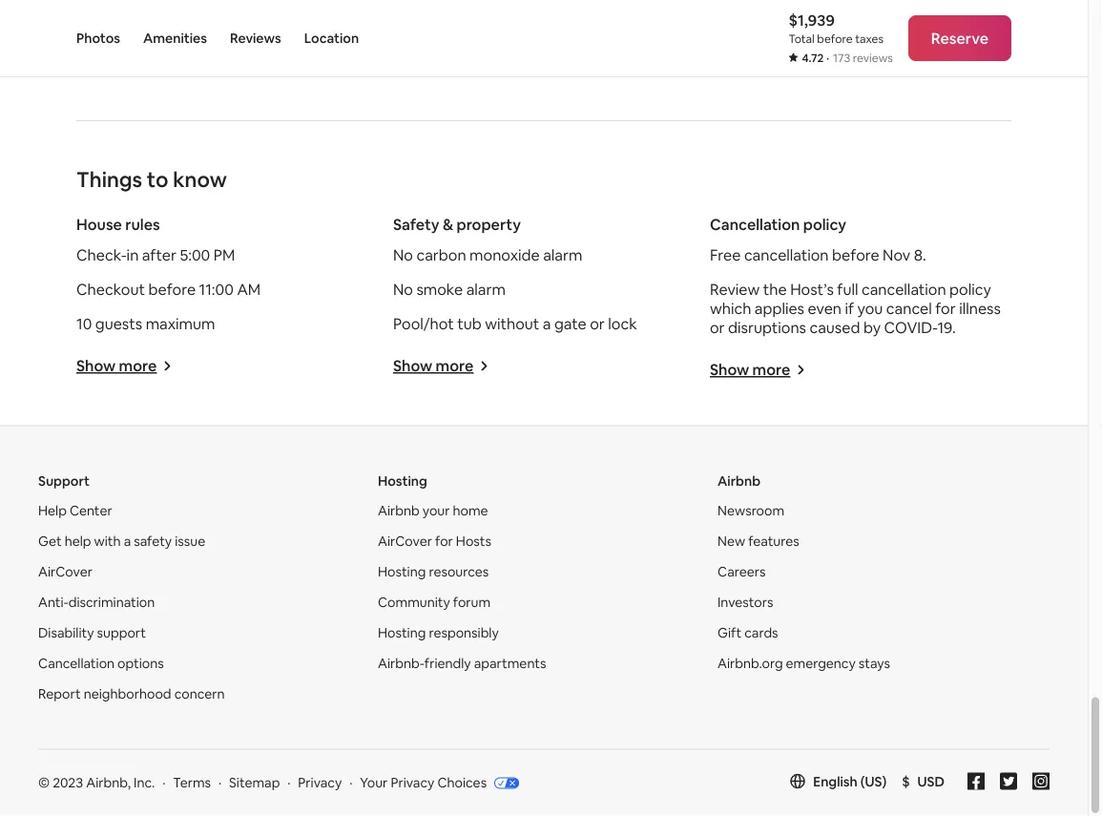 Task type: vqa. For each thing, say whether or not it's contained in the screenshot.
(Us)
yes



Task type: describe. For each thing, give the bounding box(es) containing it.
responsibly
[[429, 625, 499, 642]]

aircover for hosts
[[378, 533, 492, 550]]

check-
[[76, 245, 127, 265]]

your privacy choices link
[[360, 775, 519, 793]]

check-in after 5:00 pm
[[76, 245, 235, 265]]

total
[[789, 32, 815, 46]]

reserve
[[932, 28, 989, 48]]

©
[[38, 775, 50, 792]]

illness
[[960, 299, 1001, 318]]

for inside review the host's full cancellation policy which applies even if you cancel for illness or disruptions caused by covid-19.
[[936, 299, 956, 318]]

your inside to protect your payment, never transfer money or communicate outside of the airbnb website or app.
[[648, 29, 671, 44]]

4.72 · 173 reviews
[[802, 51, 893, 65]]

issue
[[175, 533, 205, 550]]

0 horizontal spatial your
[[423, 503, 450, 520]]

&
[[443, 215, 454, 234]]

home
[[453, 503, 488, 520]]

things
[[76, 166, 142, 193]]

smoke
[[417, 280, 463, 299]]

11:00
[[199, 280, 234, 299]]

sitemap
[[229, 775, 280, 792]]

safety
[[393, 215, 440, 234]]

community forum link
[[378, 594, 491, 611]]

policy inside review the host's full cancellation policy which applies even if you cancel for illness or disruptions caused by covid-19.
[[950, 280, 992, 299]]

free
[[710, 245, 741, 265]]

gift cards link
[[718, 625, 779, 642]]

navigate to twitter image
[[1000, 773, 1018, 790]]

terms link
[[173, 775, 211, 792]]

checkout before 11:00 am
[[76, 280, 261, 299]]

cancellation for cancellation options
[[38, 655, 115, 673]]

2 vertical spatial before
[[148, 280, 196, 299]]

8.
[[914, 245, 927, 265]]

maximum
[[146, 314, 215, 334]]

careers
[[718, 564, 766, 581]]

0 horizontal spatial ·
[[162, 775, 166, 792]]

discrimination
[[68, 594, 155, 611]]

anti-discrimination link
[[38, 594, 155, 611]]

cancellation policy
[[710, 215, 847, 234]]

airbnb-friendly apartments
[[378, 655, 546, 673]]

website
[[590, 60, 632, 74]]

disability support link
[[38, 625, 146, 642]]

a for safety
[[124, 533, 131, 550]]

resources
[[429, 564, 489, 581]]

to
[[147, 166, 168, 193]]

airbnb for airbnb your home
[[378, 503, 420, 520]]

with
[[94, 533, 121, 550]]

cancellation inside review the host's full cancellation policy which applies even if you cancel for illness or disruptions caused by covid-19.
[[862, 280, 947, 299]]

carbon
[[417, 245, 466, 265]]

english (us)
[[814, 773, 887, 790]]

tub
[[457, 314, 482, 334]]

$ usd
[[902, 773, 945, 790]]

your
[[360, 775, 388, 792]]

show more button for tub
[[393, 357, 489, 376]]

hosts
[[456, 533, 492, 550]]

free cancellation before nov 8.
[[710, 245, 927, 265]]

show for 10
[[76, 357, 116, 376]]

0 horizontal spatial policy
[[804, 215, 847, 234]]

stays
[[859, 655, 891, 673]]

show more for guests
[[76, 357, 157, 376]]

no for no carbon monoxide alarm
[[393, 245, 413, 265]]

reviews button
[[230, 0, 281, 76]]

airbnb.org
[[718, 655, 783, 673]]

newsroom link
[[718, 503, 785, 520]]

anti-
[[38, 594, 68, 611]]

aircover for aircover link
[[38, 564, 93, 581]]

hosting for hosting resources
[[378, 564, 426, 581]]

no smoke alarm
[[393, 280, 506, 299]]

inc.
[[134, 775, 155, 792]]

airbnb your home link
[[378, 503, 488, 520]]

of
[[760, 44, 771, 59]]

no for no smoke alarm
[[393, 280, 413, 299]]

photos
[[76, 30, 120, 47]]

choices
[[438, 775, 487, 792]]

anti-discrimination
[[38, 594, 155, 611]]

or down protect
[[629, 44, 640, 59]]

even
[[808, 299, 842, 318]]

a for gate
[[543, 314, 551, 334]]

new
[[718, 533, 746, 550]]

concern
[[174, 686, 225, 703]]

safety & property
[[393, 215, 521, 234]]

cancellation for cancellation policy
[[710, 215, 800, 234]]

sitemap link
[[229, 775, 280, 792]]

without
[[485, 314, 540, 334]]

report neighborhood concern
[[38, 686, 225, 703]]

1 vertical spatial for
[[435, 533, 453, 550]]

applies
[[755, 299, 805, 318]]

help
[[38, 503, 67, 520]]

privacy inside your privacy choices link
[[391, 775, 435, 792]]

privacy link
[[298, 775, 342, 792]]

covid-
[[885, 318, 938, 337]]

full
[[838, 280, 859, 299]]

2 horizontal spatial show more button
[[710, 360, 806, 380]]

hosting for hosting
[[378, 473, 427, 490]]

no carbon monoxide alarm
[[393, 245, 583, 265]]

© 2023 airbnb, inc.
[[38, 775, 155, 792]]

by
[[864, 318, 881, 337]]

airbnb,
[[86, 775, 131, 792]]

disability support
[[38, 625, 146, 642]]



Task type: locate. For each thing, give the bounding box(es) containing it.
emergency
[[786, 655, 856, 673]]

friendly
[[425, 655, 471, 673]]

more down 10 guests maximum
[[119, 357, 157, 376]]

disruptions
[[729, 318, 807, 337]]

1 horizontal spatial alarm
[[543, 245, 583, 265]]

show down the disruptions
[[710, 360, 750, 380]]

0 horizontal spatial a
[[124, 533, 131, 550]]

1 no from the top
[[393, 245, 413, 265]]

review the host's full cancellation policy which applies even if you cancel for illness or disruptions caused by covid-19.
[[710, 280, 1001, 337]]

2 horizontal spatial show
[[710, 360, 750, 380]]

show down 10
[[76, 357, 116, 376]]

airbnb inside to protect your payment, never transfer money or communicate outside of the airbnb website or app.
[[793, 44, 829, 59]]

0 vertical spatial policy
[[804, 215, 847, 234]]

checkout
[[76, 280, 145, 299]]

4.72
[[802, 51, 824, 65]]

careers link
[[718, 564, 766, 581]]

or down review
[[710, 318, 725, 337]]

1 horizontal spatial aircover
[[378, 533, 432, 550]]

reviews
[[853, 51, 893, 65]]

before for cancellation
[[833, 245, 880, 265]]

hosting
[[378, 473, 427, 490], [378, 564, 426, 581], [378, 625, 426, 642]]

host's
[[791, 280, 834, 299]]

to protect your payment, never transfer money or communicate outside of the airbnb website or app.
[[590, 29, 829, 74]]

aircover down airbnb your home link
[[378, 533, 432, 550]]

house rules
[[76, 215, 160, 234]]

gate
[[555, 314, 587, 334]]

cancellation down disability
[[38, 655, 115, 673]]

hosting up the community
[[378, 564, 426, 581]]

community
[[378, 594, 450, 611]]

more down tub
[[436, 357, 474, 376]]

0 vertical spatial cancellation
[[710, 215, 800, 234]]

photos button
[[76, 0, 120, 76]]

to
[[590, 29, 603, 44]]

show more button down the disruptions
[[710, 360, 806, 380]]

never
[[726, 29, 756, 44]]

help
[[65, 533, 91, 550]]

before for total
[[818, 32, 853, 46]]

or left app.
[[634, 60, 645, 74]]

the inside to protect your payment, never transfer money or communicate outside of the airbnb website or app.
[[773, 44, 791, 59]]

0 vertical spatial airbnb
[[793, 44, 829, 59]]

· left 173
[[827, 51, 830, 65]]

for left hosts
[[435, 533, 453, 550]]

1 vertical spatial your
[[423, 503, 450, 520]]

before up full at the top right
[[833, 245, 880, 265]]

1 vertical spatial cancellation
[[862, 280, 947, 299]]

report
[[38, 686, 81, 703]]

or left lock
[[590, 314, 605, 334]]

more down the disruptions
[[753, 360, 791, 380]]

center
[[70, 503, 112, 520]]

policy up the free cancellation before nov 8.
[[804, 215, 847, 234]]

0 vertical spatial a
[[543, 314, 551, 334]]

10
[[76, 314, 92, 334]]

new features link
[[718, 533, 800, 550]]

1 horizontal spatial ·
[[827, 51, 830, 65]]

privacy right your
[[391, 775, 435, 792]]

after
[[142, 245, 177, 265]]

1 vertical spatial hosting
[[378, 564, 426, 581]]

review
[[710, 280, 760, 299]]

more for tub
[[436, 357, 474, 376]]

2 privacy from the left
[[391, 775, 435, 792]]

2 no from the top
[[393, 280, 413, 299]]

0 horizontal spatial alarm
[[467, 280, 506, 299]]

before
[[818, 32, 853, 46], [833, 245, 880, 265], [148, 280, 196, 299]]

airbnb left 173
[[793, 44, 829, 59]]

community forum
[[378, 594, 491, 611]]

cancellation
[[745, 245, 829, 265], [862, 280, 947, 299]]

show
[[76, 357, 116, 376], [393, 357, 433, 376], [710, 360, 750, 380]]

alarm right the monoxide
[[543, 245, 583, 265]]

1 horizontal spatial policy
[[950, 280, 992, 299]]

1 vertical spatial alarm
[[467, 280, 506, 299]]

1 horizontal spatial show more
[[393, 357, 474, 376]]

get
[[38, 533, 62, 550]]

app.
[[648, 60, 671, 74]]

2 vertical spatial hosting
[[378, 625, 426, 642]]

a left gate
[[543, 314, 551, 334]]

2 vertical spatial airbnb
[[378, 503, 420, 520]]

1 vertical spatial the
[[764, 280, 787, 299]]

0 horizontal spatial show more
[[76, 357, 157, 376]]

more for guests
[[119, 357, 157, 376]]

guests
[[95, 314, 142, 334]]

airbnb for airbnb
[[718, 473, 761, 490]]

2 horizontal spatial more
[[753, 360, 791, 380]]

show for pool/hot
[[393, 357, 433, 376]]

a right the with
[[124, 533, 131, 550]]

support
[[38, 473, 90, 490]]

cards
[[745, 625, 779, 642]]

show more button down pool/hot
[[393, 357, 489, 376]]

forum
[[453, 594, 491, 611]]

cancel
[[887, 299, 932, 318]]

1 horizontal spatial for
[[936, 299, 956, 318]]

cancellation up free
[[710, 215, 800, 234]]

1 vertical spatial ·
[[162, 775, 166, 792]]

outside
[[718, 44, 757, 59]]

1 vertical spatial no
[[393, 280, 413, 299]]

pool/hot tub without a gate or lock
[[393, 314, 637, 334]]

the
[[773, 44, 791, 59], [764, 280, 787, 299]]

show more down the disruptions
[[710, 360, 791, 380]]

0 horizontal spatial privacy
[[298, 775, 342, 792]]

1 vertical spatial policy
[[950, 280, 992, 299]]

airbnb.org emergency stays
[[718, 655, 891, 673]]

1 horizontal spatial a
[[543, 314, 551, 334]]

hosting up airbnb your home at the left
[[378, 473, 427, 490]]

0 vertical spatial for
[[936, 299, 956, 318]]

1 privacy from the left
[[298, 775, 342, 792]]

show more for tub
[[393, 357, 474, 376]]

hosting resources link
[[378, 564, 489, 581]]

1 horizontal spatial show more button
[[393, 357, 489, 376]]

navigate to facebook image
[[968, 773, 985, 790]]

cancellation down cancellation policy
[[745, 245, 829, 265]]

airbnb-
[[378, 655, 425, 673]]

0 vertical spatial ·
[[827, 51, 830, 65]]

hosting for hosting responsibly
[[378, 625, 426, 642]]

$
[[902, 773, 910, 790]]

no left smoke
[[393, 280, 413, 299]]

0 vertical spatial before
[[818, 32, 853, 46]]

privacy
[[298, 775, 342, 792], [391, 775, 435, 792]]

which
[[710, 299, 752, 318]]

help center link
[[38, 503, 112, 520]]

0 vertical spatial aircover
[[378, 533, 432, 550]]

investors link
[[718, 594, 774, 611]]

for left 'illness'
[[936, 299, 956, 318]]

5:00
[[180, 245, 210, 265]]

apartments
[[474, 655, 546, 673]]

money
[[590, 44, 626, 59]]

in
[[127, 245, 139, 265]]

before up maximum
[[148, 280, 196, 299]]

get help with a safety issue link
[[38, 533, 205, 550]]

am
[[237, 280, 261, 299]]

support
[[97, 625, 146, 642]]

if
[[845, 299, 854, 318]]

no
[[393, 245, 413, 265], [393, 280, 413, 299]]

amenities
[[143, 30, 207, 47]]

1 horizontal spatial show
[[393, 357, 433, 376]]

0 vertical spatial hosting
[[378, 473, 427, 490]]

1 vertical spatial airbnb
[[718, 473, 761, 490]]

airbnb up aircover for hosts link
[[378, 503, 420, 520]]

show more button for guests
[[76, 357, 172, 376]]

newsroom
[[718, 503, 785, 520]]

airbnb up the newsroom
[[718, 473, 761, 490]]

0 horizontal spatial cancellation
[[38, 655, 115, 673]]

your up communicate
[[648, 29, 671, 44]]

safety
[[134, 533, 172, 550]]

1 hosting from the top
[[378, 473, 427, 490]]

neighborhood
[[84, 686, 171, 703]]

0 horizontal spatial cancellation
[[745, 245, 829, 265]]

10 guests maximum
[[76, 314, 215, 334]]

1 horizontal spatial cancellation
[[710, 215, 800, 234]]

0 horizontal spatial aircover
[[38, 564, 93, 581]]

the left host's
[[764, 280, 787, 299]]

1 horizontal spatial privacy
[[391, 775, 435, 792]]

1 vertical spatial cancellation
[[38, 655, 115, 673]]

taxes
[[856, 32, 884, 46]]

help center
[[38, 503, 112, 520]]

report neighborhood concern link
[[38, 686, 225, 703]]

your up aircover for hosts link
[[423, 503, 450, 520]]

privacy left your
[[298, 775, 342, 792]]

airbnb
[[793, 44, 829, 59], [718, 473, 761, 490], [378, 503, 420, 520]]

policy up 19.
[[950, 280, 992, 299]]

1 horizontal spatial more
[[436, 357, 474, 376]]

alarm down no carbon monoxide alarm
[[467, 280, 506, 299]]

protect
[[605, 29, 645, 44]]

features
[[749, 533, 800, 550]]

0 horizontal spatial for
[[435, 533, 453, 550]]

0 vertical spatial cancellation
[[745, 245, 829, 265]]

hosting up airbnb-
[[378, 625, 426, 642]]

0 vertical spatial the
[[773, 44, 791, 59]]

0 vertical spatial your
[[648, 29, 671, 44]]

you
[[858, 299, 883, 318]]

terms
[[173, 775, 211, 792]]

the down transfer at the top right
[[773, 44, 791, 59]]

0 horizontal spatial airbnb
[[378, 503, 420, 520]]

house
[[76, 215, 122, 234]]

1 horizontal spatial airbnb
[[718, 473, 761, 490]]

hosting resources
[[378, 564, 489, 581]]

2 horizontal spatial airbnb
[[793, 44, 829, 59]]

0 horizontal spatial show
[[76, 357, 116, 376]]

$1,939
[[789, 10, 835, 30]]

cancellation down the nov
[[862, 280, 947, 299]]

1 vertical spatial aircover
[[38, 564, 93, 581]]

aircover for aircover for hosts
[[378, 533, 432, 550]]

0 horizontal spatial show more button
[[76, 357, 172, 376]]

0 horizontal spatial more
[[119, 357, 157, 376]]

1 vertical spatial a
[[124, 533, 131, 550]]

or inside review the host's full cancellation policy which applies even if you cancel for illness or disruptions caused by covid-19.
[[710, 318, 725, 337]]

aircover up anti-
[[38, 564, 93, 581]]

before inside $1,939 total before taxes
[[818, 32, 853, 46]]

1 horizontal spatial cancellation
[[862, 280, 947, 299]]

show down pool/hot
[[393, 357, 433, 376]]

monoxide
[[470, 245, 540, 265]]

navigate to instagram image
[[1033, 773, 1050, 790]]

0 vertical spatial no
[[393, 245, 413, 265]]

1 vertical spatial before
[[833, 245, 880, 265]]

0 vertical spatial alarm
[[543, 245, 583, 265]]

investors
[[718, 594, 774, 611]]

1 horizontal spatial your
[[648, 29, 671, 44]]

a
[[543, 314, 551, 334], [124, 533, 131, 550]]

2 horizontal spatial show more
[[710, 360, 791, 380]]

show more down guests
[[76, 357, 157, 376]]

2023
[[53, 775, 83, 792]]

know
[[173, 166, 227, 193]]

communicate
[[642, 44, 715, 59]]

2 hosting from the top
[[378, 564, 426, 581]]

the inside review the host's full cancellation policy which applies even if you cancel for illness or disruptions caused by covid-19.
[[764, 280, 787, 299]]

no down safety
[[393, 245, 413, 265]]

3 hosting from the top
[[378, 625, 426, 642]]

options
[[118, 655, 164, 673]]

get help with a safety issue
[[38, 533, 205, 550]]

show more button down guests
[[76, 357, 172, 376]]

show more down pool/hot
[[393, 357, 474, 376]]

before up 173
[[818, 32, 853, 46]]

· right inc.
[[162, 775, 166, 792]]

disability
[[38, 625, 94, 642]]



